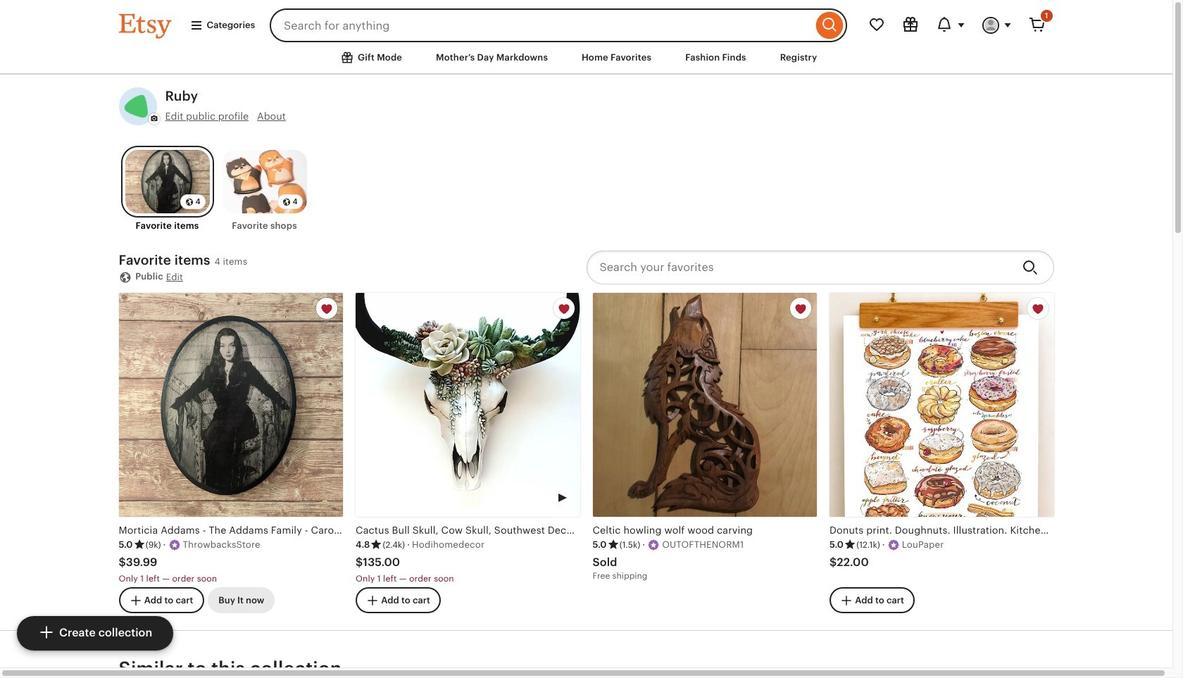 Task type: locate. For each thing, give the bounding box(es) containing it.
Search your favorites text field
[[587, 251, 1012, 285]]

banner
[[93, 0, 1080, 42]]

cactus bull skull, cow skull, southwest decor, wall cow skull, painted cow skull, succulent wall decor, succulents, resin cow skull, skull, image
[[356, 293, 580, 517]]

None search field
[[270, 8, 847, 42]]

menu bar
[[0, 0, 1173, 74], [93, 42, 1080, 74]]

4.8 star rating with 2.4k reviews image
[[356, 539, 405, 552]]

celtic howling wolf wood carving image
[[593, 293, 817, 517]]



Task type: vqa. For each thing, say whether or not it's contained in the screenshot.
Donuts print. Doughnuts. Illustration. Kitchen decor. Food art. Sweets. Bakery. image
yes



Task type: describe. For each thing, give the bounding box(es) containing it.
5.0 star rating with 12.1k reviews image
[[830, 539, 881, 552]]

5.0 star rating with 9k reviews image
[[119, 539, 161, 552]]

5.0 star rating with 1.5k reviews image
[[593, 539, 641, 552]]

morticia addams - the addams family - carolyn jones - wood portrait wall plaque - handmade wood ink transfer image
[[119, 293, 343, 517]]

Search for anything text field
[[270, 8, 813, 42]]

donuts print. doughnuts. illustration. kitchen decor. food art. sweets. bakery. image
[[830, 293, 1055, 517]]



